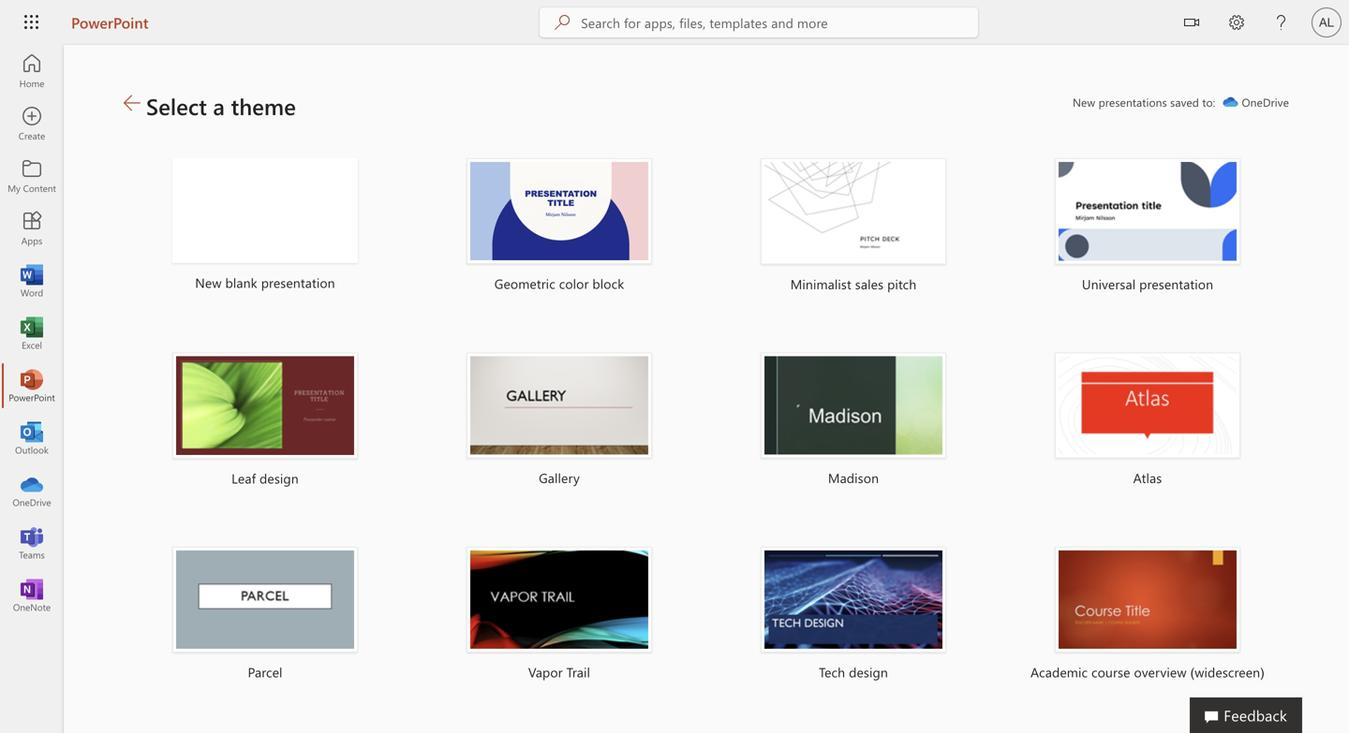 Task type: describe. For each thing, give the bounding box(es) containing it.
gallery image
[[467, 353, 652, 459]]

feedback
[[1224, 706, 1288, 726]]

excel image
[[22, 324, 41, 343]]

(widescreen)
[[1191, 664, 1265, 681]]

tech design image
[[761, 548, 947, 653]]

powerpoint image
[[22, 377, 41, 395]]

onedrive
[[1242, 95, 1290, 110]]

academic course overview (widescreen)
[[1031, 664, 1265, 681]]

minimalist sales pitch image
[[761, 158, 947, 265]]

minimalist sales pitch link
[[712, 136, 995, 319]]

0 horizontal spatial presentation
[[261, 274, 335, 291]]

geometric color block
[[495, 275, 624, 293]]

block
[[593, 275, 624, 293]]

word image
[[22, 272, 41, 291]]

new blank presentation
[[195, 274, 335, 291]]

academic
[[1031, 664, 1088, 681]]

leaf
[[232, 470, 256, 488]]

vapor
[[528, 664, 563, 681]]

academic course overview (widescreen) image
[[1055, 548, 1241, 653]]

parcel image
[[172, 548, 358, 653]]

tech design
[[819, 664, 888, 681]]

select a theme
[[146, 91, 296, 121]]

vapor trail link
[[418, 525, 701, 708]]

gallery
[[539, 469, 580, 487]]

home image
[[22, 62, 41, 81]]

leaf design
[[232, 470, 299, 488]]

atlas link
[[1007, 330, 1290, 513]]

atlas image
[[1055, 353, 1241, 459]]

none search field inside the powerpoint banner
[[540, 7, 979, 37]]

1 horizontal spatial presentation
[[1140, 276, 1214, 293]]

sales
[[855, 276, 884, 293]]

Search box. Suggestions appear as you type. search field
[[581, 7, 979, 37]]

pitch
[[888, 276, 917, 293]]

templates element
[[124, 136, 1301, 734]]

select
[[146, 91, 207, 121]]

create image
[[22, 114, 41, 133]]

apps image
[[22, 219, 41, 238]]

gallery link
[[418, 330, 701, 513]]

onedrive image
[[22, 482, 41, 500]]

al button
[[1305, 0, 1350, 45]]

course
[[1092, 664, 1131, 681]]

presentations
[[1099, 95, 1167, 110]]

leaf design link
[[124, 330, 407, 514]]

to:
[[1203, 95, 1216, 110]]

design for tech design
[[849, 664, 888, 681]]

overview
[[1134, 664, 1187, 681]]

atlas
[[1134, 469, 1162, 487]]

academic course overview (widescreen) link
[[1007, 525, 1290, 708]]

outlook image
[[22, 429, 41, 448]]



Task type: locate. For each thing, give the bounding box(es) containing it.
1 vertical spatial design
[[849, 664, 888, 681]]

tech
[[819, 664, 845, 681]]

1 vertical spatial new
[[195, 274, 222, 291]]

new for new blank presentation
[[195, 274, 222, 291]]

design for leaf design
[[260, 470, 299, 488]]

1 horizontal spatial design
[[849, 664, 888, 681]]

navigation
[[0, 45, 64, 622]]

geometric color block image
[[467, 158, 652, 264]]

design
[[260, 470, 299, 488], [849, 664, 888, 681]]

universal presentation link
[[1007, 136, 1290, 319]]

color
[[559, 275, 589, 293]]

saved
[[1171, 95, 1200, 110]]

design inside leaf design 'link'
[[260, 470, 299, 488]]

0 horizontal spatial new
[[195, 274, 222, 291]]

powerpoint
[[71, 12, 149, 32]]

madison
[[828, 469, 879, 487]]

new left blank
[[195, 274, 222, 291]]

0 vertical spatial design
[[260, 470, 299, 488]]

universal
[[1082, 276, 1136, 293]]

vapor trail
[[528, 664, 590, 681]]

teams image
[[22, 534, 41, 553]]

geometric
[[495, 275, 556, 293]]

minimalist sales pitch
[[791, 276, 917, 293]]

a
[[213, 91, 225, 121]]

 button
[[1170, 0, 1215, 48]]


[[1185, 15, 1200, 30]]

leaf design image
[[172, 353, 358, 459]]

minimalist
[[791, 276, 852, 293]]

universal presentation
[[1082, 276, 1214, 293]]

design right "tech"
[[849, 664, 888, 681]]

presentation right blank
[[261, 274, 335, 291]]

0 horizontal spatial design
[[260, 470, 299, 488]]

parcel
[[248, 664, 283, 681]]

1 horizontal spatial new
[[1073, 95, 1096, 110]]

new inside templates 'element'
[[195, 274, 222, 291]]

None search field
[[540, 7, 979, 37]]

my content image
[[22, 167, 41, 186]]

vapor trail image
[[467, 548, 652, 653]]

trail
[[567, 664, 590, 681]]

blank
[[225, 274, 257, 291]]

feedback button
[[1190, 698, 1303, 734]]

onenote image
[[22, 587, 41, 605]]

new blank presentation link
[[124, 136, 407, 318]]

presentation
[[261, 274, 335, 291], [1140, 276, 1214, 293]]

tech design link
[[712, 525, 995, 708]]

new
[[1073, 95, 1096, 110], [195, 274, 222, 291]]

design inside 'tech design' link
[[849, 664, 888, 681]]

new presentations saved to:
[[1073, 95, 1216, 110]]

new left presentations
[[1073, 95, 1096, 110]]

theme
[[231, 91, 296, 121]]

parcel link
[[124, 525, 407, 708]]

presentation right the universal
[[1140, 276, 1214, 293]]

design right leaf
[[260, 470, 299, 488]]

al
[[1320, 15, 1334, 30]]

powerpoint banner
[[0, 0, 1350, 48]]

geometric color block link
[[418, 136, 701, 319]]

new for new presentations saved to:
[[1073, 95, 1096, 110]]

universal presentation image
[[1055, 158, 1241, 265]]

madison image
[[761, 353, 947, 459]]

madison link
[[712, 330, 995, 513]]

0 vertical spatial new
[[1073, 95, 1096, 110]]



Task type: vqa. For each thing, say whether or not it's contained in the screenshot.
OneDrive
yes



